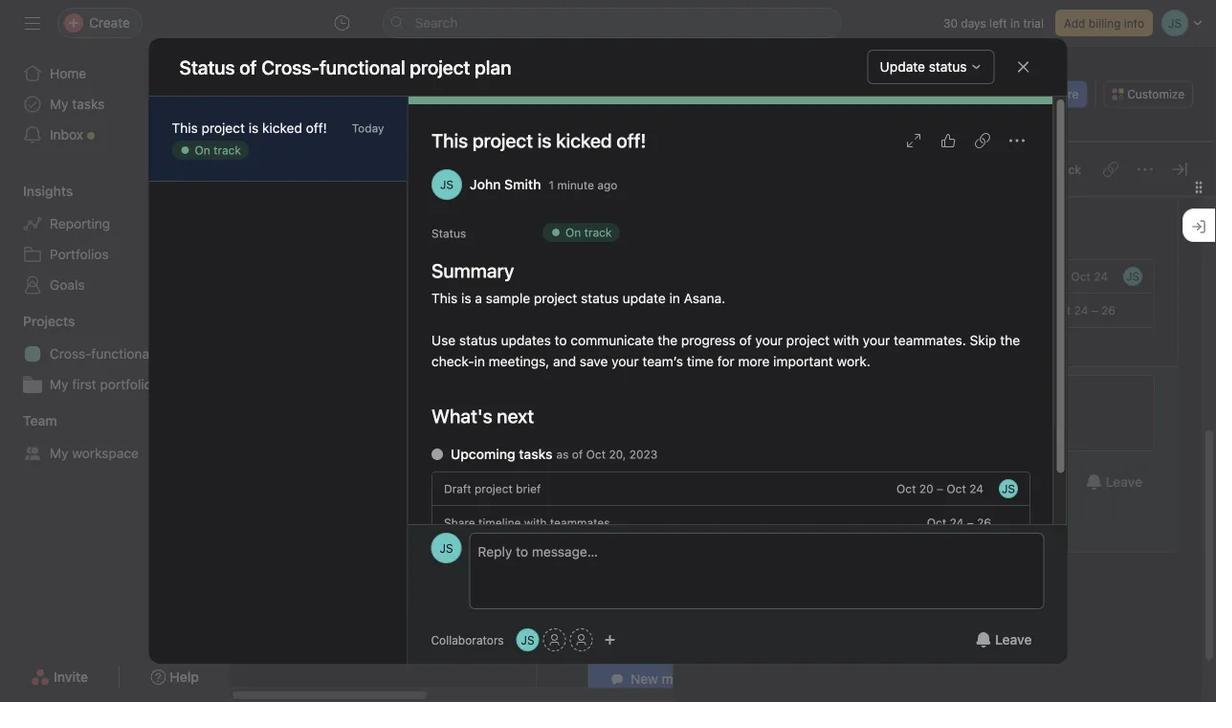 Task type: locate. For each thing, give the bounding box(es) containing it.
skip
[[970, 333, 996, 348]]

copy link image right the 0 likes. click to like this task 'icon' on the right of page
[[975, 133, 990, 148]]

0 vertical spatial js button
[[431, 533, 462, 564]]

1 horizontal spatial 20
[[1044, 270, 1058, 284]]

my for my first portfolio
[[50, 377, 68, 392]]

my tasks
[[50, 96, 105, 112]]

is up add work button
[[249, 120, 259, 136]]

with
[[833, 333, 859, 348], [524, 516, 546, 530]]

1 horizontal spatial cross-functional project plan
[[287, 241, 467, 257]]

share for share timeline with teammates
[[444, 516, 475, 530]]

messages
[[630, 116, 693, 132]]

just
[[625, 242, 648, 256]]

1 vertical spatial status
[[545, 207, 579, 221]]

sample
[[485, 290, 530, 306]]

with up work.
[[833, 333, 859, 348]]

the
[[657, 333, 677, 348], [1000, 333, 1020, 348]]

26
[[1102, 304, 1116, 318], [977, 516, 991, 530]]

my first portfolio
[[50, 377, 152, 392]]

home
[[50, 66, 86, 81]]

track left add work button
[[214, 144, 241, 157]]

1 horizontal spatial of
[[572, 448, 583, 461]]

0 horizontal spatial oct 20 – oct 24
[[896, 482, 983, 496]]

portfolios link down reporting
[[11, 239, 218, 270]]

goals
[[50, 277, 85, 293]]

in
[[1011, 16, 1020, 30], [669, 290, 680, 306], [474, 354, 485, 369]]

0 horizontal spatial status
[[179, 56, 235, 78]]

0 vertical spatial cross-
[[261, 56, 320, 78]]

2 vertical spatial on
[[568, 242, 583, 256]]

leave for oct 24
[[1106, 475, 1143, 490]]

my down "team"
[[50, 446, 68, 461]]

of right as on the bottom of page
[[572, 448, 583, 461]]

status of cross-functional project plan dialog
[[149, 38, 1068, 664]]

1 horizontal spatial share
[[1048, 87, 1079, 101]]

list
[[253, 116, 276, 132]]

status inside dropdown button
[[929, 59, 967, 75]]

this project is kicked off!
[[172, 120, 327, 136], [431, 129, 646, 152]]

1 horizontal spatial status
[[431, 227, 466, 240]]

1 horizontal spatial plan
[[441, 241, 467, 257]]

0 horizontal spatial cross-functional project plan
[[50, 346, 230, 362]]

dashboard
[[375, 116, 444, 132]]

your down communicate
[[611, 354, 639, 369]]

my inside projects element
[[50, 377, 68, 392]]

2 vertical spatial of
[[572, 448, 583, 461]]

copy link image inside status of cross-functional project plan dialog
[[975, 133, 990, 148]]

1 vertical spatial on
[[565, 226, 581, 239]]

portfolios
[[314, 60, 373, 76], [50, 246, 109, 262]]

trial
[[1023, 16, 1044, 30]]

kicked up add work button
[[262, 120, 302, 136]]

0 horizontal spatial 26
[[977, 516, 991, 530]]

leave button
[[1074, 465, 1155, 500], [964, 623, 1045, 658]]

kicked up minute
[[556, 129, 612, 152]]

plan
[[441, 241, 467, 257], [203, 346, 230, 362]]

cell containing on track
[[536, 231, 727, 267]]

progress link
[[467, 116, 524, 141]]

0 vertical spatial of
[[240, 56, 257, 78]]

leave
[[1106, 475, 1143, 490], [995, 632, 1032, 648]]

info
[[1124, 16, 1145, 30]]

kicked
[[262, 120, 302, 136], [556, 129, 612, 152]]

status up check-
[[459, 333, 497, 348]]

js button
[[431, 533, 462, 564], [516, 629, 539, 652]]

in left asana.
[[669, 290, 680, 306]]

0 horizontal spatial leave
[[995, 632, 1032, 648]]

cross-functional project plan inside cell
[[287, 241, 467, 257]]

of up list
[[240, 56, 257, 78]]

functional up 'my first portfolio'
[[320, 56, 405, 78]]

20,
[[609, 448, 626, 461]]

this for use status updates to communicate the progress of your project with your teammates. skip the check-in meetings, and save your team's time for more important work.
[[431, 290, 457, 306]]

0 horizontal spatial in
[[474, 354, 485, 369]]

cross-functional project plan inside projects element
[[50, 346, 230, 362]]

functional down work
[[329, 241, 390, 257]]

1 vertical spatial cross-
[[287, 241, 329, 257]]

team's
[[642, 354, 683, 369]]

share timeline with teammates
[[444, 516, 610, 530]]

2 vertical spatial on track
[[568, 242, 614, 256]]

new message
[[631, 671, 717, 687], [933, 671, 1020, 687]]

search
[[415, 15, 458, 31]]

off! up ago
[[616, 129, 646, 152]]

1 vertical spatial portfolios
[[50, 246, 109, 262]]

on track down minute
[[565, 226, 611, 239]]

my
[[314, 80, 340, 103], [50, 96, 68, 112], [50, 377, 68, 392], [50, 446, 68, 461]]

leave inside status of cross-functional project plan dialog
[[995, 632, 1032, 648]]

projects element
[[0, 304, 230, 404]]

on track left just
[[568, 242, 614, 256]]

0 horizontal spatial oct 24 – 26
[[927, 516, 991, 530]]

functional inside cross-functional project plan cell
[[329, 241, 390, 257]]

on
[[195, 144, 210, 157], [565, 226, 581, 239], [568, 242, 583, 256]]

2 vertical spatial cross-
[[50, 346, 91, 362]]

leave for what's next
[[995, 632, 1032, 648]]

functional inside projects element
[[91, 346, 153, 362]]

search list box
[[382, 8, 842, 38]]

0 horizontal spatial new message
[[631, 671, 717, 687]]

share up feedback
[[1048, 87, 1079, 101]]

status for use
[[459, 333, 497, 348]]

portfolios up 'my first portfolio'
[[314, 60, 373, 76]]

of up more
[[739, 333, 751, 348]]

my for my tasks
[[50, 96, 68, 112]]

update
[[622, 290, 665, 306]]

0 horizontal spatial leave button
[[964, 623, 1045, 658]]

status inside use status updates to communicate the progress of your project with your teammates. skip the check-in meetings, and save your team's time for more important work.
[[459, 333, 497, 348]]

projects button
[[0, 312, 75, 331]]

0 vertical spatial status
[[179, 56, 235, 78]]

add for add billing info
[[1064, 16, 1086, 30]]

oct 24 – 26 inside description dialog
[[1052, 304, 1116, 318]]

track left just
[[586, 242, 614, 256]]

1 vertical spatial in
[[669, 290, 680, 306]]

js
[[996, 87, 1009, 101], [440, 178, 453, 191], [1126, 270, 1140, 284], [1002, 482, 1015, 496], [440, 542, 453, 555], [521, 634, 535, 647]]

your up more
[[755, 333, 782, 348]]

0 horizontal spatial portfolios link
[[11, 239, 218, 270]]

cross-functional project plan link inside cell
[[287, 239, 467, 260]]

days
[[961, 16, 986, 30]]

add left billing
[[1064, 16, 1086, 30]]

cross- down add work
[[287, 241, 329, 257]]

my down 'status of cross-functional project plan'
[[314, 80, 340, 103]]

1 vertical spatial copy link image
[[1104, 162, 1119, 177]]

20 inside description dialog
[[1044, 270, 1058, 284]]

0 vertical spatial share
[[1048, 87, 1079, 101]]

of
[[240, 56, 257, 78], [739, 333, 751, 348], [572, 448, 583, 461]]

0 horizontal spatial cross-functional project plan link
[[11, 339, 230, 369]]

oct inside upcoming tasks as of oct 20, 2023
[[586, 448, 605, 461]]

0 vertical spatial portfolios
[[314, 60, 373, 76]]

portfolios link up 'my first portfolio'
[[314, 57, 373, 78]]

1 horizontal spatial status
[[581, 290, 619, 306]]

add or remove collaborators image
[[605, 635, 616, 646]]

functional
[[320, 56, 405, 78], [329, 241, 390, 257], [91, 346, 153, 362]]

2 new message from the left
[[933, 671, 1020, 687]]

and
[[553, 354, 576, 369]]

my inside teams element
[[50, 446, 68, 461]]

leave button for oct 24
[[1074, 465, 1155, 500]]

this for today
[[172, 120, 198, 136]]

tasks
[[72, 96, 105, 112]]

0 vertical spatial track
[[214, 144, 241, 157]]

this left the a
[[431, 290, 457, 306]]

my left tasks
[[50, 96, 68, 112]]

portfolio
[[100, 377, 152, 392]]

cell
[[536, 231, 727, 267]]

2 vertical spatial functional
[[91, 346, 153, 362]]

portfolios link
[[314, 57, 373, 78], [11, 239, 218, 270]]

oct 24 – 26
[[1052, 304, 1116, 318], [927, 516, 991, 530]]

add to starred image
[[492, 84, 507, 100]]

track inside cross-functional project plan row
[[586, 242, 614, 256]]

project up summary at the left of page
[[394, 241, 437, 257]]

1 vertical spatial portfolios link
[[11, 239, 218, 270]]

share inside button
[[1048, 87, 1079, 101]]

0 horizontal spatial status
[[459, 333, 497, 348]]

26 inside status of cross-functional project plan dialog
[[977, 516, 991, 530]]

1 vertical spatial oct 20 – oct 24
[[896, 482, 983, 496]]

0 horizontal spatial portfolios
[[50, 246, 109, 262]]

oct
[[1021, 270, 1041, 284], [1071, 270, 1091, 284], [1052, 304, 1071, 318], [586, 448, 605, 461], [896, 482, 916, 496], [946, 482, 966, 496], [927, 516, 946, 530]]

cross- up first
[[50, 346, 91, 362]]

1 vertical spatial share
[[444, 516, 475, 530]]

as
[[556, 448, 568, 461]]

1 vertical spatial oct 24 – 26
[[927, 516, 991, 530]]

0 vertical spatial cross-functional project plan
[[287, 241, 467, 257]]

share for share
[[1048, 87, 1079, 101]]

status
[[179, 56, 235, 78], [545, 207, 579, 221], [431, 227, 466, 240]]

my inside global element
[[50, 96, 68, 112]]

more
[[738, 354, 769, 369]]

workload
[[547, 116, 607, 132]]

0 horizontal spatial copy link image
[[975, 133, 990, 148]]

functional up portfolio
[[91, 346, 153, 362]]

is left the a
[[461, 290, 471, 306]]

1 horizontal spatial kicked
[[556, 129, 612, 152]]

0 vertical spatial status
[[929, 59, 967, 75]]

0 vertical spatial plan
[[441, 241, 467, 257]]

0 vertical spatial oct 20 – oct 24
[[1021, 270, 1108, 284]]

this
[[172, 120, 198, 136], [431, 129, 468, 152], [431, 290, 457, 306]]

teams element
[[0, 404, 230, 473]]

team button
[[0, 412, 57, 431]]

add
[[1064, 16, 1086, 30], [282, 163, 304, 176]]

1 horizontal spatial oct 24 – 26
[[1052, 304, 1116, 318]]

0 vertical spatial leave
[[1106, 475, 1143, 490]]

1 vertical spatial leave
[[995, 632, 1032, 648]]

cross- inside dialog
[[261, 56, 320, 78]]

your up work.
[[863, 333, 890, 348]]

1 vertical spatial cross-functional project plan link
[[11, 339, 230, 369]]

0 horizontal spatial 20
[[919, 482, 933, 496]]

0 vertical spatial 20
[[1044, 270, 1058, 284]]

1 vertical spatial of
[[739, 333, 751, 348]]

1 horizontal spatial new message
[[933, 671, 1020, 687]]

1 vertical spatial plan
[[203, 346, 230, 362]]

project
[[202, 120, 245, 136], [472, 129, 533, 152], [394, 241, 437, 257], [533, 290, 577, 306], [786, 333, 829, 348], [156, 346, 200, 362], [474, 482, 512, 496]]

upcoming tasks
[[450, 446, 552, 462]]

1 horizontal spatial the
[[1000, 333, 1020, 348]]

billing
[[1089, 16, 1121, 30]]

share down draft
[[444, 516, 475, 530]]

the up 'team's'
[[657, 333, 677, 348]]

project up to
[[533, 290, 577, 306]]

add left work
[[282, 163, 304, 176]]

my left first
[[50, 377, 68, 392]]

status for update
[[929, 59, 967, 75]]

what's next
[[431, 405, 534, 427]]

feedback
[[1030, 163, 1081, 176]]

1 horizontal spatial in
[[669, 290, 680, 306]]

the right skip
[[1000, 333, 1020, 348]]

1 horizontal spatial 26
[[1102, 304, 1116, 318]]

1 horizontal spatial your
[[755, 333, 782, 348]]

1 vertical spatial add
[[282, 163, 304, 176]]

plan inside cross-functional project plan cell
[[441, 241, 467, 257]]

project up the important
[[786, 333, 829, 348]]

save
[[579, 354, 608, 369]]

of inside upcoming tasks as of oct 20, 2023
[[572, 448, 583, 461]]

work.
[[837, 354, 870, 369]]

2 horizontal spatial status
[[545, 207, 579, 221]]

add work
[[282, 163, 333, 176]]

1 vertical spatial status
[[581, 290, 619, 306]]

share inside status of cross-functional project plan dialog
[[444, 516, 475, 530]]

1 vertical spatial 26
[[977, 516, 991, 530]]

2 vertical spatial status
[[459, 333, 497, 348]]

john smith 1 minute ago
[[469, 177, 617, 192]]

cross-functional project plan link
[[287, 239, 467, 260], [11, 339, 230, 369]]

0 horizontal spatial the
[[657, 333, 677, 348]]

this project is kicked off! up add work button
[[172, 120, 327, 136]]

important
[[773, 354, 833, 369]]

0 vertical spatial cross-functional project plan link
[[287, 239, 467, 260]]

dashboard link
[[375, 116, 444, 141]]

project inside cell
[[394, 241, 437, 257]]

oct 24 – 26 inside status of cross-functional project plan dialog
[[927, 516, 991, 530]]

1 horizontal spatial portfolios
[[314, 60, 373, 76]]

1 vertical spatial functional
[[329, 241, 390, 257]]

off! up work
[[306, 120, 327, 136]]

1 horizontal spatial leave button
[[1074, 465, 1155, 500]]

in left meetings,
[[474, 354, 485, 369]]

2 horizontal spatial in
[[1011, 16, 1020, 30]]

plan inside projects element
[[203, 346, 230, 362]]

teammates.
[[893, 333, 966, 348]]

leave inside description dialog
[[1106, 475, 1143, 490]]

status down 30 at the right
[[929, 59, 967, 75]]

1 vertical spatial leave button
[[964, 623, 1045, 658]]

update
[[880, 59, 925, 75]]

reporting
[[50, 216, 110, 232]]

updates
[[501, 333, 551, 348]]

0 horizontal spatial is
[[249, 120, 259, 136]]

copy link image
[[975, 133, 990, 148], [1104, 162, 1119, 177]]

leave button inside status of cross-functional project plan dialog
[[964, 623, 1045, 658]]

0 vertical spatial oct 24 – 26
[[1052, 304, 1116, 318]]

2 vertical spatial track
[[586, 242, 614, 256]]

1 horizontal spatial with
[[833, 333, 859, 348]]

copy link image right feedback
[[1104, 162, 1119, 177]]

today
[[352, 122, 384, 135]]

add billing info button
[[1056, 10, 1153, 36]]

1 horizontal spatial cross-functional project plan link
[[287, 239, 467, 260]]

–
[[1061, 270, 1068, 284], [1092, 304, 1098, 318], [936, 482, 943, 496], [967, 516, 974, 530]]

1 horizontal spatial copy link image
[[1104, 162, 1119, 177]]

this down my tasks link
[[172, 120, 198, 136]]

project up 'my first portfolio' link
[[156, 346, 200, 362]]

status
[[929, 59, 967, 75], [581, 290, 619, 306], [459, 333, 497, 348]]

0 vertical spatial with
[[833, 333, 859, 348]]

1 horizontal spatial portfolios link
[[314, 57, 373, 78]]

is up john smith 1 minute ago
[[537, 129, 551, 152]]

this project is kicked off! up john smith 1 minute ago
[[431, 129, 646, 152]]

0 horizontal spatial plan
[[203, 346, 230, 362]]

portfolios down reporting
[[50, 246, 109, 262]]

on track
[[195, 144, 241, 157], [565, 226, 611, 239], [568, 242, 614, 256]]

in right left
[[1011, 16, 1020, 30]]

track down ago
[[584, 226, 611, 239]]

status up communicate
[[581, 290, 619, 306]]

2 vertical spatial in
[[474, 354, 485, 369]]

js button right collaborators
[[516, 629, 539, 652]]

send feedback button
[[990, 156, 1090, 183]]

with down "brief"
[[524, 516, 546, 530]]

row
[[230, 230, 1215, 232]]

js button down draft
[[431, 533, 462, 564]]

expand new message image
[[801, 672, 816, 687]]

1 horizontal spatial add
[[1064, 16, 1086, 30]]

on track left add work button
[[195, 144, 241, 157]]

0 horizontal spatial share
[[444, 516, 475, 530]]

now
[[652, 242, 674, 256]]

cross- up list
[[261, 56, 320, 78]]

my for my workspace
[[50, 446, 68, 461]]



Task type: vqa. For each thing, say whether or not it's contained in the screenshot.
Previous month image
no



Task type: describe. For each thing, give the bounding box(es) containing it.
my workspace link
[[11, 438, 218, 469]]

1 horizontal spatial this project is kicked off!
[[431, 129, 646, 152]]

time
[[687, 354, 713, 369]]

project up timeline
[[474, 482, 512, 496]]

2023
[[629, 448, 657, 461]]

send feedback link
[[999, 156, 1081, 183]]

send
[[999, 163, 1027, 176]]

teammates
[[550, 516, 610, 530]]

projects
[[23, 313, 75, 329]]

invite
[[54, 669, 88, 685]]

my first portfolio link
[[11, 369, 218, 400]]

invite button
[[18, 660, 101, 695]]

portfolios inside insights element
[[50, 246, 109, 262]]

full screen image
[[906, 133, 921, 148]]

1 vertical spatial js button
[[516, 629, 539, 652]]

project inside use status updates to communicate the progress of your project with your teammates. skip the check-in meetings, and save your team's time for more important work.
[[786, 333, 829, 348]]

0 horizontal spatial js button
[[431, 533, 462, 564]]

30
[[944, 16, 958, 30]]

my tasks link
[[11, 89, 218, 120]]

2 the from the left
[[1000, 333, 1020, 348]]

inbox link
[[11, 120, 218, 150]]

add for add work
[[282, 163, 304, 176]]

cross-functional project plan cell
[[230, 231, 537, 269]]

use
[[431, 333, 455, 348]]

share button
[[1024, 81, 1087, 108]]

1 horizontal spatial is
[[461, 290, 471, 306]]

workspace
[[72, 446, 139, 461]]

cross- inside projects element
[[50, 346, 91, 362]]

30 days left in trial
[[944, 16, 1044, 30]]

cross-functional project plan row
[[230, 231, 1215, 269]]

with inside use status updates to communicate the progress of your project with your teammates. skip the check-in meetings, and save your team's time for more important work.
[[833, 333, 859, 348]]

use status updates to communicate the progress of your project with your teammates. skip the check-in meetings, and save your team's time for more important work.
[[431, 333, 1024, 369]]

work
[[307, 163, 333, 176]]

cell inside cross-functional project plan row
[[536, 231, 727, 267]]

home link
[[11, 58, 218, 89]]

0 vertical spatial portfolios link
[[314, 57, 373, 78]]

close details image
[[1172, 162, 1188, 177]]

asana.
[[683, 290, 725, 306]]

insights button
[[0, 182, 73, 201]]

insights element
[[0, 174, 230, 304]]

timeline
[[299, 116, 352, 132]]

search button
[[382, 8, 842, 38]]

0 horizontal spatial with
[[524, 516, 546, 530]]

left
[[990, 16, 1007, 30]]

1 new message from the left
[[631, 671, 717, 687]]

description dialog
[[674, 0, 1216, 702]]

insights
[[23, 183, 73, 199]]

team
[[23, 413, 57, 429]]

a
[[475, 290, 482, 306]]

this down show options image
[[431, 129, 468, 152]]

to
[[554, 333, 567, 348]]

0 horizontal spatial your
[[611, 354, 639, 369]]

timeline link
[[299, 116, 352, 141]]

summary
[[431, 259, 514, 282]]

1 horizontal spatial off!
[[616, 129, 646, 152]]

draft
[[444, 482, 471, 496]]

check-
[[431, 354, 474, 369]]

minute
[[557, 178, 594, 192]]

this is a sample project status update in asana.
[[431, 290, 725, 306]]

in inside use status updates to communicate the progress of your project with your teammates. skip the check-in meetings, and save your team's time for more important work.
[[474, 354, 485, 369]]

close this dialog image
[[1016, 59, 1031, 75]]

upcoming tasks as of oct 20, 2023
[[450, 446, 657, 462]]

project plan
[[410, 56, 511, 78]]

oct 20 – oct 24 inside description dialog
[[1021, 270, 1108, 284]]

more actions image
[[1009, 133, 1025, 148]]

hide sidebar image
[[25, 15, 40, 31]]

collaborators
[[431, 634, 504, 647]]

brief
[[516, 482, 541, 496]]

workload link
[[547, 116, 607, 141]]

list link
[[253, 116, 276, 141]]

my first portfolio
[[314, 80, 456, 103]]

0 vertical spatial in
[[1011, 16, 1020, 30]]

1 vertical spatial track
[[584, 226, 611, 239]]

project up john smith link
[[472, 129, 533, 152]]

oct 20 – oct 24 inside status of cross-functional project plan dialog
[[896, 482, 983, 496]]

1 the from the left
[[657, 333, 677, 348]]

my for my first portfolio
[[314, 80, 340, 103]]

close image
[[832, 672, 847, 687]]

0 horizontal spatial kicked
[[262, 120, 302, 136]]

reporting link
[[11, 209, 218, 239]]

0 likes. click to like this task image
[[940, 133, 956, 148]]

0 vertical spatial on track
[[195, 144, 241, 157]]

update status button
[[868, 50, 995, 84]]

inbox
[[50, 127, 83, 143]]

status of cross-functional project plan
[[179, 56, 511, 78]]

project left the list link
[[202, 120, 245, 136]]

update status
[[880, 59, 967, 75]]

0 horizontal spatial of
[[240, 56, 257, 78]]

functional inside status of cross-functional project plan dialog
[[320, 56, 405, 78]]

on inside row
[[568, 242, 583, 256]]

john
[[469, 177, 501, 192]]

progress
[[681, 333, 735, 348]]

0 vertical spatial on
[[195, 144, 210, 157]]

1 vertical spatial on track
[[565, 226, 611, 239]]

ago
[[597, 178, 617, 192]]

2 vertical spatial status
[[431, 227, 466, 240]]

status inside row
[[545, 207, 579, 221]]

add work button
[[258, 156, 342, 183]]

0 horizontal spatial this project is kicked off!
[[172, 120, 327, 136]]

on track inside cross-functional project plan row
[[568, 242, 614, 256]]

communicate
[[570, 333, 654, 348]]

timeline
[[478, 516, 521, 530]]

john smith link
[[469, 177, 541, 192]]

first
[[72, 377, 96, 392]]

draft project brief
[[444, 482, 541, 496]]

2 horizontal spatial your
[[863, 333, 890, 348]]

for
[[717, 354, 734, 369]]

2 horizontal spatial is
[[537, 129, 551, 152]]

show options image
[[465, 84, 481, 100]]

add billing info
[[1064, 16, 1145, 30]]

first portfolio
[[345, 80, 456, 103]]

meetings,
[[488, 354, 549, 369]]

26 inside description dialog
[[1102, 304, 1116, 318]]

global element
[[0, 47, 230, 162]]

js inside description dialog
[[1126, 270, 1140, 284]]

goals link
[[11, 270, 218, 301]]

my workspace
[[50, 446, 139, 461]]

cross- inside cell
[[287, 241, 329, 257]]

send feedback
[[999, 163, 1081, 176]]

progress
[[467, 116, 524, 132]]

20 inside status of cross-functional project plan dialog
[[919, 482, 933, 496]]

status row
[[230, 196, 1215, 231]]

messages link
[[630, 116, 693, 141]]

add or remove collaborators image
[[894, 477, 905, 488]]

0 horizontal spatial off!
[[306, 120, 327, 136]]

smith
[[504, 177, 541, 192]]

leave button for what's next
[[964, 623, 1045, 658]]

of inside use status updates to communicate the progress of your project with your teammates. skip the check-in meetings, and save your team's time for more important work.
[[739, 333, 751, 348]]

just now
[[625, 242, 674, 256]]



